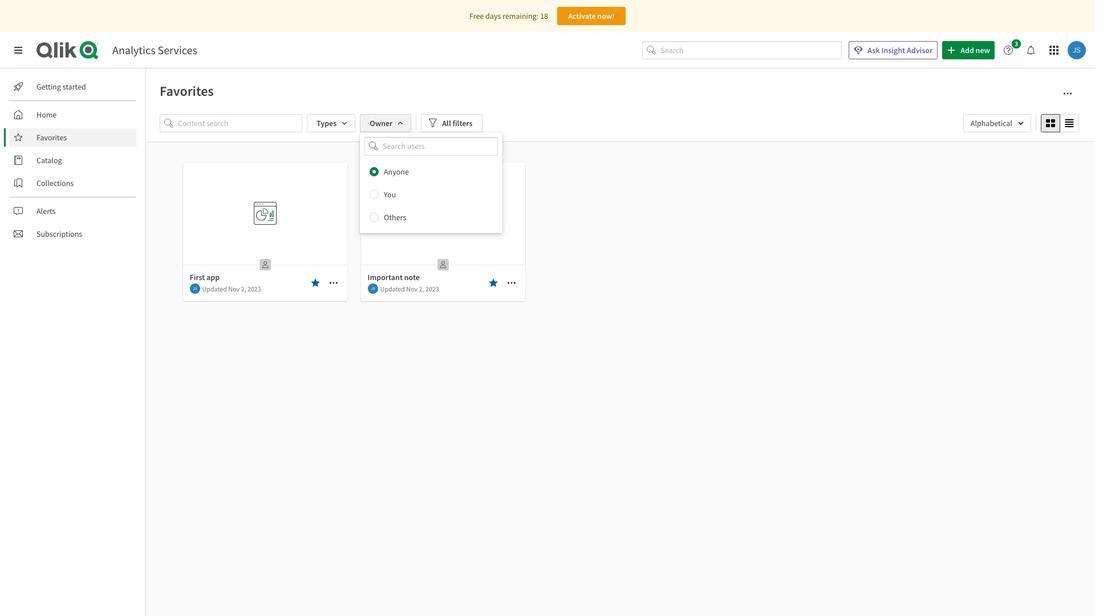 Task type: locate. For each thing, give the bounding box(es) containing it.
1 horizontal spatial jacob simon image
[[368, 284, 378, 294]]

favorites up catalog
[[37, 132, 67, 143]]

owner button
[[360, 114, 412, 132]]

others
[[384, 212, 406, 222]]

0 horizontal spatial nov
[[228, 284, 240, 293]]

None field
[[360, 137, 503, 156]]

0 horizontal spatial jacob simon element
[[190, 284, 200, 294]]

updated nov 2, 2023 down the note
[[380, 284, 439, 293]]

1 horizontal spatial 2,
[[419, 284, 424, 293]]

updated
[[202, 284, 227, 293], [380, 284, 405, 293]]

updated down important note
[[380, 284, 405, 293]]

jacob simon image
[[1068, 41, 1086, 59]]

2 updated nov 2, 2023 from the left
[[380, 284, 439, 293]]

add
[[961, 45, 974, 55]]

1 horizontal spatial 2023
[[426, 284, 439, 293]]

1 vertical spatial more actions image
[[329, 278, 338, 288]]

0 horizontal spatial 2023
[[248, 284, 261, 293]]

Content search text field
[[178, 114, 302, 132]]

2023
[[248, 284, 261, 293], [426, 284, 439, 293]]

nov
[[228, 284, 240, 293], [406, 284, 418, 293]]

1 jacob simon element from the left
[[190, 284, 200, 294]]

getting started link
[[9, 78, 137, 96]]

jacob simon image down important
[[368, 284, 378, 294]]

2 jacob simon image from the left
[[368, 284, 378, 294]]

0 horizontal spatial updated nov 2, 2023
[[202, 284, 261, 293]]

1 updated from the left
[[202, 284, 227, 293]]

personal element for important note
[[434, 256, 452, 274]]

more actions image up switch view group
[[1064, 89, 1073, 98]]

remove from favorites image for app
[[311, 278, 320, 288]]

1 jacob simon image from the left
[[190, 284, 200, 294]]

you
[[384, 189, 396, 199]]

important
[[368, 272, 403, 282]]

1 horizontal spatial personal element
[[434, 256, 452, 274]]

remove from favorites image
[[311, 278, 320, 288], [489, 278, 498, 288]]

0 horizontal spatial personal element
[[256, 256, 274, 274]]

0 vertical spatial more actions image
[[1064, 89, 1073, 98]]

all
[[442, 118, 451, 128]]

favorites
[[160, 82, 214, 100], [37, 132, 67, 143]]

2 updated from the left
[[380, 284, 405, 293]]

services
[[158, 43, 197, 57]]

0 horizontal spatial favorites
[[37, 132, 67, 143]]

personal element right app
[[256, 256, 274, 274]]

2, for app
[[241, 284, 246, 293]]

1 horizontal spatial nov
[[406, 284, 418, 293]]

owner
[[370, 118, 393, 128]]

1 2, from the left
[[241, 284, 246, 293]]

jacob simon element
[[190, 284, 200, 294], [368, 284, 378, 294]]

navigation pane element
[[0, 73, 146, 248]]

personal element
[[256, 256, 274, 274], [434, 256, 452, 274]]

started
[[63, 82, 86, 92]]

updated down app
[[202, 284, 227, 293]]

subscriptions link
[[9, 225, 137, 243]]

first
[[190, 272, 205, 282]]

personal element for first app
[[256, 256, 274, 274]]

1 horizontal spatial updated
[[380, 284, 405, 293]]

personal element right the note
[[434, 256, 452, 274]]

0 horizontal spatial 2,
[[241, 284, 246, 293]]

alphabetical
[[971, 118, 1013, 128]]

2 remove from favorites image from the left
[[489, 278, 498, 288]]

2 nov from the left
[[406, 284, 418, 293]]

more actions image
[[1064, 89, 1073, 98], [329, 278, 338, 288]]

home
[[37, 110, 57, 120]]

1 horizontal spatial updated nov 2, 2023
[[380, 284, 439, 293]]

1 updated nov 2, 2023 from the left
[[202, 284, 261, 293]]

1 horizontal spatial more actions image
[[1064, 89, 1073, 98]]

1 horizontal spatial remove from favorites image
[[489, 278, 498, 288]]

0 vertical spatial favorites
[[160, 82, 214, 100]]

anyone
[[384, 166, 409, 177]]

2 personal element from the left
[[434, 256, 452, 274]]

1 horizontal spatial jacob simon element
[[368, 284, 378, 294]]

favorites inside navigation pane element
[[37, 132, 67, 143]]

subscriptions
[[37, 229, 82, 239]]

1 personal element from the left
[[256, 256, 274, 274]]

1 nov from the left
[[228, 284, 240, 293]]

2 2, from the left
[[419, 284, 424, 293]]

favorites down services
[[160, 82, 214, 100]]

2 jacob simon element from the left
[[368, 284, 378, 294]]

updated nov 2, 2023
[[202, 284, 261, 293], [380, 284, 439, 293]]

1 remove from favorites image from the left
[[311, 278, 320, 288]]

free days remaining: 18
[[470, 11, 548, 21]]

alerts link
[[9, 202, 137, 220]]

2023 for first app
[[248, 284, 261, 293]]

jacob simon image down the first
[[190, 284, 200, 294]]

Search users text field
[[381, 137, 484, 156]]

nov for app
[[228, 284, 240, 293]]

more actions image left important
[[329, 278, 338, 288]]

0 horizontal spatial updated
[[202, 284, 227, 293]]

types button
[[307, 114, 356, 132]]

jacob simon element for important
[[368, 284, 378, 294]]

0 horizontal spatial remove from favorites image
[[311, 278, 320, 288]]

jacob simon element down important
[[368, 284, 378, 294]]

updated for app
[[202, 284, 227, 293]]

switch view group
[[1041, 114, 1080, 132]]

jacob simon element down the first
[[190, 284, 200, 294]]

searchbar element
[[643, 41, 842, 60]]

catalog
[[37, 155, 62, 165]]

updated nov 2, 2023 down app
[[202, 284, 261, 293]]

jacob simon image
[[190, 284, 200, 294], [368, 284, 378, 294]]

note
[[404, 272, 420, 282]]

1 2023 from the left
[[248, 284, 261, 293]]

1 vertical spatial favorites
[[37, 132, 67, 143]]

jacob simon image for first app
[[190, 284, 200, 294]]

2 2023 from the left
[[426, 284, 439, 293]]

app
[[207, 272, 220, 282]]

0 horizontal spatial jacob simon image
[[190, 284, 200, 294]]

getting started
[[37, 82, 86, 92]]

2,
[[241, 284, 246, 293], [419, 284, 424, 293]]

18
[[540, 11, 548, 21]]

1 horizontal spatial favorites
[[160, 82, 214, 100]]

insight
[[882, 45, 906, 55]]



Task type: vqa. For each thing, say whether or not it's contained in the screenshot.
Remove from Favorites icon
yes



Task type: describe. For each thing, give the bounding box(es) containing it.
filters
[[453, 118, 473, 128]]

alerts
[[37, 206, 56, 216]]

ask insight advisor
[[868, 45, 933, 55]]

remaining:
[[503, 11, 539, 21]]

updated nov 2, 2023 for note
[[380, 284, 439, 293]]

add new
[[961, 45, 991, 55]]

3
[[1015, 39, 1019, 48]]

activate now!
[[568, 11, 615, 21]]

activate now! link
[[557, 7, 626, 25]]

first app
[[190, 272, 220, 282]]

2, for note
[[419, 284, 424, 293]]

analytics services
[[112, 43, 197, 57]]

updated for note
[[380, 284, 405, 293]]

nov for note
[[406, 284, 418, 293]]

updated nov 2, 2023 for app
[[202, 284, 261, 293]]

favorites link
[[9, 128, 137, 147]]

collections link
[[9, 174, 137, 192]]

getting
[[37, 82, 61, 92]]

ask insight advisor button
[[849, 41, 938, 59]]

close sidebar menu image
[[14, 46, 23, 55]]

days
[[486, 11, 501, 21]]

activate
[[568, 11, 596, 21]]

important note
[[368, 272, 420, 282]]

all filters button
[[421, 114, 482, 132]]

jacob simon image for important note
[[368, 284, 378, 294]]

advisor
[[907, 45, 933, 55]]

analytics
[[112, 43, 156, 57]]

new
[[976, 45, 991, 55]]

owner option group
[[360, 160, 503, 229]]

all filters
[[442, 118, 473, 128]]

types
[[317, 118, 337, 128]]

3 button
[[1000, 39, 1025, 59]]

catalog link
[[9, 151, 137, 169]]

add new button
[[943, 41, 995, 59]]

Alphabetical field
[[964, 114, 1032, 132]]

now!
[[598, 11, 615, 21]]

0 horizontal spatial more actions image
[[329, 278, 338, 288]]

Search text field
[[661, 41, 842, 60]]

2023 for important note
[[426, 284, 439, 293]]

more actions image
[[507, 278, 516, 288]]

home link
[[9, 106, 137, 124]]

analytics services element
[[112, 43, 197, 57]]

collections
[[37, 178, 74, 188]]

remove from favorites image for note
[[489, 278, 498, 288]]

free
[[470, 11, 484, 21]]

ask
[[868, 45, 880, 55]]

jacob simon element for first
[[190, 284, 200, 294]]

filters region
[[160, 112, 1082, 233]]



